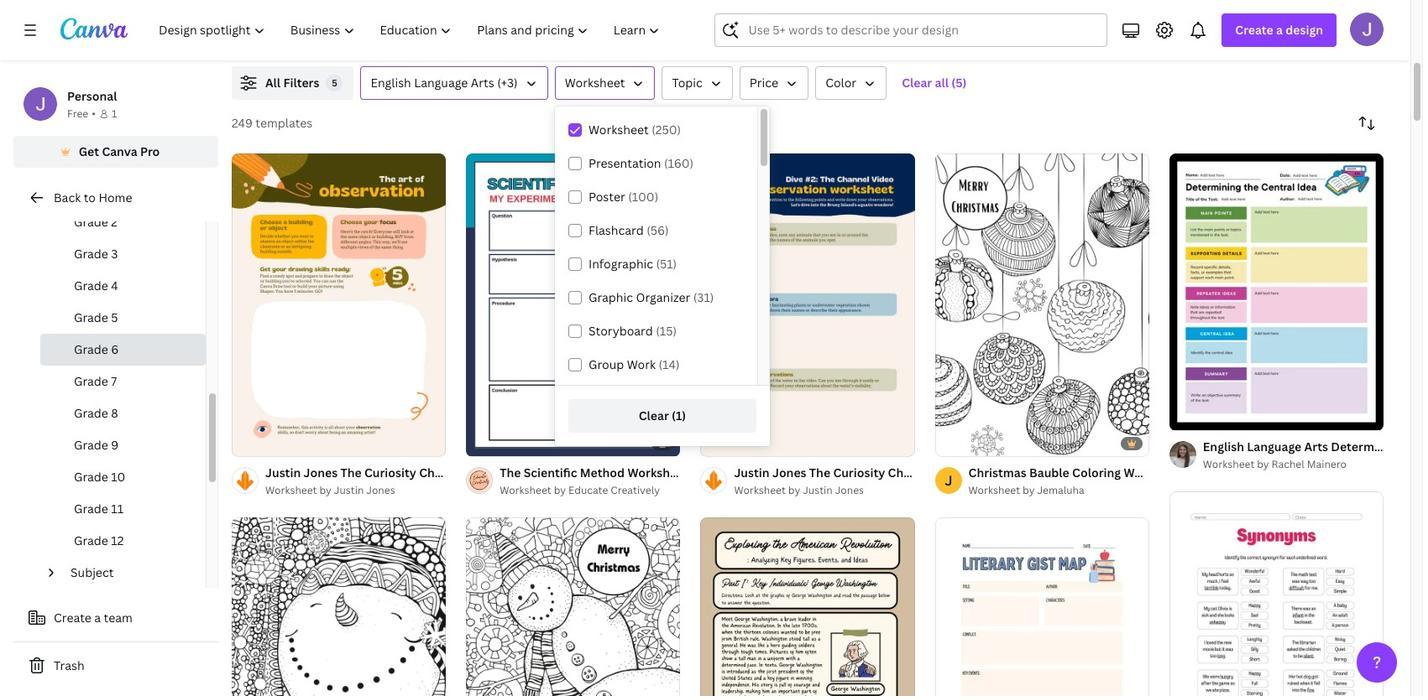 Task type: vqa. For each thing, say whether or not it's contained in the screenshot.
Educate
yes



Task type: describe. For each thing, give the bounding box(es) containing it.
grade for grade 6
[[74, 342, 108, 358]]

creative inside the solar system lesson by canva creative studio
[[349, 30, 390, 45]]

mainero
[[1307, 458, 1347, 472]]

language
[[414, 75, 468, 91]]

the solar system link
[[265, 11, 518, 29]]

worksheet by rachel mainero
[[1203, 458, 1347, 472]]

all
[[935, 75, 949, 91]]

subject button
[[64, 558, 196, 589]]

(100)
[[628, 189, 659, 205]]

group
[[589, 357, 624, 373]]

grade 6
[[74, 342, 119, 358]]

of for worksheet by rachel mainero
[[1188, 411, 1198, 424]]

lesson for motion
[[1186, 30, 1220, 45]]

presentation (160)
[[589, 155, 694, 171]]

arts
[[471, 75, 494, 91]]

create a design button
[[1222, 13, 1337, 47]]

6
[[111, 342, 119, 358]]

grade 8 link
[[40, 398, 206, 430]]

2 for worksheet by rachel mainero
[[1200, 411, 1205, 424]]

grade for grade 10
[[74, 469, 108, 485]]

clear for clear all (5)
[[902, 75, 932, 91]]

lesson for bacteria
[[879, 30, 913, 45]]

system
[[322, 12, 364, 28]]

rachel
[[1272, 458, 1305, 472]]

trash
[[54, 658, 84, 674]]

bacteria and viruses lesson by ljr edu resources
[[879, 12, 1022, 45]]

(14)
[[659, 357, 680, 373]]

(15)
[[656, 323, 677, 339]]

1 of 2 for worksheet by rachel mainero
[[1181, 411, 1205, 424]]

12
[[111, 533, 124, 549]]

christmas bauble coloring worksheet in black and white illustrative style image
[[935, 154, 1149, 457]]

(+3)
[[497, 75, 518, 91]]

10
[[111, 469, 125, 485]]

topic
[[672, 75, 703, 91]]

grade 12 link
[[40, 526, 206, 558]]

topic button
[[662, 66, 733, 100]]

relationships
[[633, 12, 710, 28]]

grade 11 link
[[40, 494, 206, 526]]

graphic
[[589, 290, 633, 306]]

grade 4 link
[[40, 270, 206, 302]]

0 horizontal spatial 2
[[111, 214, 118, 230]]

all filters
[[265, 75, 319, 91]]

by inside 'motion and force lesson by dream bird designs'
[[1222, 30, 1234, 45]]

price button
[[740, 66, 809, 100]]

educate
[[568, 484, 608, 498]]

grade 2
[[74, 214, 118, 230]]

to
[[84, 190, 96, 206]]

grade for grade 7
[[74, 374, 108, 390]]

clear all (5)
[[902, 75, 967, 91]]

lesson for the
[[265, 30, 299, 45]]

0 horizontal spatial 1
[[112, 107, 117, 121]]

flashcard (56)
[[589, 223, 669, 238]]

create a design
[[1235, 22, 1323, 38]]

create a team
[[54, 610, 133, 626]]

symbiotic
[[572, 12, 630, 28]]

5 filter options selected element
[[326, 75, 343, 92]]

by inside bacteria and viruses lesson by ljr edu resources
[[915, 30, 927, 45]]

force
[[1254, 12, 1286, 28]]

worksheet for justin jones the curiosity chronicles lesson 2 - 'deep thinking' dive #2 observation worksheet image worksheet by justin jones link
[[734, 484, 786, 498]]

worksheet by educate creatively
[[500, 484, 660, 498]]

back to home link
[[13, 181, 218, 215]]

the american revolution analyzing key figures, events, and ideas digital worksheet in cream playful style image
[[701, 518, 915, 697]]

get canva pro button
[[13, 136, 218, 168]]

create for create a design
[[1235, 22, 1274, 38]]

lesson by ljr edu resources link
[[879, 29, 1132, 46]]

of for worksheet by justin jones
[[251, 437, 260, 449]]

worksheet by justin jones link for justin jones the curiosity chronicles lesson 2 - 'deep thinking' dive #2 observation worksheet image
[[734, 483, 915, 500]]

bird
[[1271, 30, 1292, 45]]

grade 4
[[74, 278, 118, 294]]

justin for justin jones the curiosity chronicles lesson 2 - 'deep thinking' dive #2 observation worksheet image worksheet by justin jones link
[[803, 484, 833, 498]]

Sort by button
[[1350, 107, 1384, 140]]

(1)
[[672, 408, 686, 424]]

storyboard
[[589, 323, 653, 339]]

justin jones the curiosity chronicles lesson 1 - 'watching with intent' the art of observation worksheet image
[[232, 154, 446, 457]]

motion and force image
[[1152, 0, 1423, 4]]

grade for grade 9
[[74, 437, 108, 453]]

flashcard
[[589, 223, 644, 238]]

worksheet for the worksheet by rachel mainero link
[[1203, 458, 1255, 472]]

grade 10
[[74, 469, 125, 485]]

grade for grade 11
[[74, 501, 108, 517]]

personal
[[67, 88, 117, 104]]

resources
[[972, 30, 1022, 45]]

the solar system lesson by canva creative studio
[[265, 12, 424, 45]]

home
[[99, 190, 132, 206]]

worksheet by jemaluha
[[969, 484, 1085, 498]]

jones for justin jones the curiosity chronicles lesson 2 - 'deep thinking' dive #2 observation worksheet image worksheet by justin jones link
[[835, 484, 864, 498]]

edu
[[950, 30, 969, 45]]

all
[[265, 75, 281, 91]]

grade for grade 2
[[74, 214, 108, 230]]

pro
[[140, 144, 160, 160]]

lesson inside symbiotic relationships lesson by canva creative studio
[[572, 30, 606, 45]]

clear all (5) button
[[894, 66, 975, 100]]

lesson by dream bird designs link
[[1186, 29, 1423, 46]]

canva inside get canva pro "button"
[[102, 144, 137, 160]]

1 for worksheet by justin jones
[[244, 437, 248, 449]]

worksheet by justin jones for justin jones the curiosity chronicles lesson 2 - 'deep thinking' dive #2 observation worksheet image worksheet by justin jones link
[[734, 484, 864, 498]]

infographic (51)
[[589, 256, 677, 272]]

symbiotic relationships link
[[572, 11, 825, 29]]

worksheet by justin jones link for justin jones the curiosity chronicles lesson 1 - 'watching with intent' the art of observation worksheet image
[[265, 483, 446, 500]]

grade 2 link
[[40, 207, 206, 238]]

justin for worksheet by justin jones link associated with justin jones the curiosity chronicles lesson 1 - 'watching with intent' the art of observation worksheet image
[[334, 484, 364, 498]]

english language arts determining central idea digital worksheet in colorful grid style image
[[1170, 154, 1384, 431]]

synonyms worksheet in pink simple style image
[[1170, 492, 1384, 697]]

(31)
[[693, 290, 714, 306]]

poster
[[589, 189, 625, 205]]

(56)
[[647, 223, 669, 238]]

canva inside symbiotic relationships lesson by canva creative studio
[[623, 30, 653, 45]]

by inside the solar system lesson by canva creative studio
[[302, 30, 314, 45]]

price
[[750, 75, 778, 91]]

1 of 2 link for justin
[[232, 154, 446, 457]]

worksheet by jemaluha link
[[969, 483, 1149, 500]]

worksheet inside button
[[565, 75, 625, 91]]

1 vertical spatial 5
[[111, 310, 118, 326]]

team
[[104, 610, 133, 626]]

christmas snowman coloring worksheet in  black and white illustrative style image
[[232, 518, 446, 697]]

designs
[[1294, 30, 1332, 45]]



Task type: locate. For each thing, give the bounding box(es) containing it.
merry christmas snowman worksheet illustrative style in black and white image
[[466, 518, 680, 697]]

and for bacteria
[[930, 12, 951, 28]]

None search field
[[715, 13, 1108, 47]]

studio inside the solar system lesson by canva creative studio
[[392, 30, 424, 45]]

grade for grade 5
[[74, 310, 108, 326]]

1 of 2 link for rachel
[[1170, 154, 1384, 431]]

grade left 3
[[74, 246, 108, 262]]

creative down relationships
[[656, 30, 696, 45]]

•
[[92, 107, 96, 121]]

grade inside the grade 12 "link"
[[74, 533, 108, 549]]

lesson down bacteria
[[879, 30, 913, 45]]

grade inside grade 3 link
[[74, 246, 108, 262]]

grade 5
[[74, 310, 118, 326]]

bacteria and viruses link
[[879, 11, 1132, 29]]

1 vertical spatial 2
[[1200, 411, 1205, 424]]

grade 3 link
[[40, 238, 206, 270]]

by inside symbiotic relationships lesson by canva creative studio
[[609, 30, 621, 45]]

english
[[371, 75, 411, 91]]

grade for grade 4
[[74, 278, 108, 294]]

7 grade from the top
[[74, 406, 108, 422]]

1 horizontal spatial and
[[1229, 12, 1251, 28]]

grade down grade 4
[[74, 310, 108, 326]]

get
[[79, 144, 99, 160]]

2 vertical spatial 1
[[244, 437, 248, 449]]

jemaluha image
[[935, 468, 962, 495]]

a inside dropdown button
[[1276, 22, 1283, 38]]

viruses
[[954, 12, 996, 28]]

canva down relationships
[[623, 30, 653, 45]]

grade down the to
[[74, 214, 108, 230]]

worksheet for worksheet by jemaluha 'link'
[[969, 484, 1020, 498]]

lesson by canva creative studio link down relationships
[[572, 29, 825, 46]]

7
[[111, 374, 117, 390]]

create inside dropdown button
[[1235, 22, 1274, 38]]

9
[[111, 437, 119, 453]]

1 horizontal spatial canva
[[316, 30, 347, 45]]

grade left 9 at the left bottom of the page
[[74, 437, 108, 453]]

2 horizontal spatial 2
[[1200, 411, 1205, 424]]

1 studio from the left
[[392, 30, 424, 45]]

grade inside grade 7 link
[[74, 374, 108, 390]]

creatively
[[611, 484, 660, 498]]

create a team button
[[13, 602, 218, 636]]

grade left 11
[[74, 501, 108, 517]]

0 vertical spatial of
[[1188, 411, 1198, 424]]

0 horizontal spatial and
[[930, 12, 951, 28]]

0 horizontal spatial create
[[54, 610, 91, 626]]

worksheet inside "link"
[[500, 484, 551, 498]]

1 1 of 2 link from the left
[[232, 154, 446, 457]]

1 of 2 link
[[232, 154, 446, 457], [1170, 154, 1384, 431]]

canva down "system"
[[316, 30, 347, 45]]

1 horizontal spatial worksheet by justin jones
[[734, 484, 864, 498]]

creative inside symbiotic relationships lesson by canva creative studio
[[656, 30, 696, 45]]

justin
[[334, 484, 364, 498], [803, 484, 833, 498]]

studio down symbiotic relationships link
[[699, 30, 731, 45]]

color
[[826, 75, 857, 91]]

1
[[112, 107, 117, 121], [1181, 411, 1186, 424], [244, 437, 248, 449]]

0 horizontal spatial creative
[[349, 30, 390, 45]]

grade 7
[[74, 374, 117, 390]]

Search search field
[[749, 14, 1097, 46]]

a inside button
[[94, 610, 101, 626]]

3 lesson from the left
[[879, 30, 913, 45]]

worksheet by justin jones for worksheet by justin jones link associated with justin jones the curiosity chronicles lesson 1 - 'watching with intent' the art of observation worksheet image
[[265, 484, 395, 498]]

1 vertical spatial 1
[[1181, 411, 1186, 424]]

9 grade from the top
[[74, 469, 108, 485]]

1 horizontal spatial lesson by canva creative studio link
[[572, 29, 825, 46]]

grade inside grade 2 link
[[74, 214, 108, 230]]

grade 9
[[74, 437, 119, 453]]

1 horizontal spatial create
[[1235, 22, 1274, 38]]

infographic
[[589, 256, 653, 272]]

10 grade from the top
[[74, 501, 108, 517]]

1 vertical spatial a
[[94, 610, 101, 626]]

back
[[54, 190, 81, 206]]

1 grade from the top
[[74, 214, 108, 230]]

4 grade from the top
[[74, 310, 108, 326]]

grade left 7
[[74, 374, 108, 390]]

grade 5 link
[[40, 302, 206, 334]]

work
[[627, 357, 656, 373]]

worksheet for worksheet by justin jones link associated with justin jones the curiosity chronicles lesson 1 - 'watching with intent' the art of observation worksheet image
[[265, 484, 317, 498]]

ljr
[[930, 30, 948, 45]]

0 horizontal spatial justin
[[334, 484, 364, 498]]

subject
[[71, 565, 114, 581]]

0 horizontal spatial studio
[[392, 30, 424, 45]]

grade
[[74, 214, 108, 230], [74, 246, 108, 262], [74, 278, 108, 294], [74, 310, 108, 326], [74, 342, 108, 358], [74, 374, 108, 390], [74, 406, 108, 422], [74, 437, 108, 453], [74, 469, 108, 485], [74, 501, 108, 517], [74, 533, 108, 549]]

8
[[111, 406, 118, 422]]

grade left 4
[[74, 278, 108, 294]]

free
[[67, 107, 88, 121]]

1 horizontal spatial a
[[1276, 22, 1283, 38]]

filters
[[283, 75, 319, 91]]

11
[[111, 501, 124, 517]]

create
[[1235, 22, 1274, 38], [54, 610, 91, 626]]

1 horizontal spatial 2
[[262, 437, 267, 449]]

grade inside grade 10 link
[[74, 469, 108, 485]]

lesson by canva creative studio link for the solar system
[[265, 29, 518, 46]]

3
[[111, 246, 118, 262]]

grade left 10
[[74, 469, 108, 485]]

11 grade from the top
[[74, 533, 108, 549]]

lesson inside bacteria and viruses lesson by ljr edu resources
[[879, 30, 913, 45]]

the scientific method worksheet in pink blue yellow fun hand drawn style image
[[466, 154, 680, 457]]

motion
[[1186, 12, 1227, 28]]

1 creative from the left
[[349, 30, 390, 45]]

clear (1)
[[639, 408, 686, 424]]

lesson down the
[[265, 30, 299, 45]]

creative down the solar system link on the left of page
[[349, 30, 390, 45]]

1 for worksheet by rachel mainero
[[1181, 411, 1186, 424]]

grade left 6
[[74, 342, 108, 358]]

top level navigation element
[[148, 13, 675, 47]]

grade left 8
[[74, 406, 108, 422]]

grade 7 link
[[40, 366, 206, 398]]

bacteria
[[879, 12, 927, 28]]

clear left (1)
[[639, 408, 669, 424]]

group work (14)
[[589, 357, 680, 373]]

motion and force link
[[1186, 11, 1423, 29]]

worksheet
[[565, 75, 625, 91], [589, 122, 649, 138], [1203, 458, 1255, 472], [265, 484, 317, 498], [500, 484, 551, 498], [734, 484, 786, 498], [969, 484, 1020, 498]]

1 horizontal spatial 1
[[244, 437, 248, 449]]

1 justin from the left
[[334, 484, 364, 498]]

back to home
[[54, 190, 132, 206]]

1 and from the left
[[930, 12, 951, 28]]

1 vertical spatial 1 of 2
[[244, 437, 267, 449]]

and inside bacteria and viruses lesson by ljr edu resources
[[930, 12, 951, 28]]

2 jones from the left
[[835, 484, 864, 498]]

jemaluha element
[[935, 468, 962, 495]]

lesson inside the solar system lesson by canva creative studio
[[265, 30, 299, 45]]

2 horizontal spatial 1
[[1181, 411, 1186, 424]]

1 horizontal spatial of
[[1188, 411, 1198, 424]]

graphic organizer (31)
[[589, 290, 714, 306]]

grade inside grade 11 link
[[74, 501, 108, 517]]

5 down 4
[[111, 310, 118, 326]]

grade inside grade 5 link
[[74, 310, 108, 326]]

worksheet inside 'link'
[[969, 484, 1020, 498]]

0 vertical spatial 1
[[112, 107, 117, 121]]

0 horizontal spatial lesson by canva creative studio link
[[265, 29, 518, 46]]

grade 11
[[74, 501, 124, 517]]

worksheet for worksheet by educate creatively "link"
[[500, 484, 551, 498]]

1 vertical spatial clear
[[639, 408, 669, 424]]

a for team
[[94, 610, 101, 626]]

lesson by canva creative studio link up english
[[265, 29, 518, 46]]

2 worksheet by justin jones link from the left
[[734, 483, 915, 500]]

1 jones from the left
[[366, 484, 395, 498]]

english language arts (+3)
[[371, 75, 518, 91]]

organizer
[[636, 290, 690, 306]]

1 horizontal spatial justin
[[803, 484, 833, 498]]

grade 8
[[74, 406, 118, 422]]

2 studio from the left
[[699, 30, 731, 45]]

5 grade from the top
[[74, 342, 108, 358]]

2 justin from the left
[[803, 484, 833, 498]]

1 worksheet by justin jones from the left
[[265, 484, 395, 498]]

0 horizontal spatial 1 of 2
[[244, 437, 267, 449]]

justin jones the curiosity chronicles lesson 2 - 'deep thinking' dive #2 observation worksheet image
[[701, 154, 915, 457]]

1 horizontal spatial clear
[[902, 75, 932, 91]]

0 horizontal spatial 1 of 2 link
[[232, 154, 446, 457]]

1 vertical spatial create
[[54, 610, 91, 626]]

5 right 'filters'
[[332, 76, 337, 89]]

2 grade from the top
[[74, 246, 108, 262]]

2 vertical spatial 2
[[262, 437, 267, 449]]

lesson inside 'motion and force lesson by dream bird designs'
[[1186, 30, 1220, 45]]

canva left pro
[[102, 144, 137, 160]]

0 horizontal spatial 5
[[111, 310, 118, 326]]

1 of 2 for worksheet by justin jones
[[244, 437, 267, 449]]

by inside 'link'
[[1023, 484, 1035, 498]]

creative
[[349, 30, 390, 45], [656, 30, 696, 45]]

free •
[[67, 107, 96, 121]]

and up dream
[[1229, 12, 1251, 28]]

create inside button
[[54, 610, 91, 626]]

templates
[[256, 115, 313, 131]]

lesson by canva creative studio link for symbiotic relationships
[[572, 29, 825, 46]]

0 horizontal spatial worksheet by justin jones
[[265, 484, 395, 498]]

2 lesson from the left
[[572, 30, 606, 45]]

0 horizontal spatial clear
[[639, 408, 669, 424]]

literary nonfiction gist worksheet in colorful simple style image
[[935, 518, 1149, 697]]

1 vertical spatial of
[[251, 437, 260, 449]]

(5)
[[952, 75, 967, 91]]

jacob simon image
[[1350, 13, 1384, 46]]

1 lesson by canva creative studio link from the left
[[265, 29, 518, 46]]

grade 9 link
[[40, 430, 206, 462]]

studio
[[392, 30, 424, 45], [699, 30, 731, 45]]

1 horizontal spatial 1 of 2
[[1181, 411, 1205, 424]]

0 vertical spatial clear
[[902, 75, 932, 91]]

clear left "all"
[[902, 75, 932, 91]]

and inside 'motion and force lesson by dream bird designs'
[[1229, 12, 1251, 28]]

2 lesson by canva creative studio link from the left
[[572, 29, 825, 46]]

0 vertical spatial 1 of 2
[[1181, 411, 1205, 424]]

worksheet by rachel mainero link
[[1203, 457, 1384, 474]]

grade for grade 8
[[74, 406, 108, 422]]

(51)
[[656, 256, 677, 272]]

8 grade from the top
[[74, 437, 108, 453]]

1 horizontal spatial studio
[[699, 30, 731, 45]]

2 horizontal spatial canva
[[623, 30, 653, 45]]

3 grade from the top
[[74, 278, 108, 294]]

design
[[1286, 22, 1323, 38]]

jemaluha
[[1037, 484, 1085, 498]]

(160)
[[664, 155, 694, 171]]

grade for grade 12
[[74, 533, 108, 549]]

lesson by canva creative studio link
[[265, 29, 518, 46], [572, 29, 825, 46]]

(250)
[[652, 122, 681, 138]]

0 vertical spatial create
[[1235, 22, 1274, 38]]

1 lesson from the left
[[265, 30, 299, 45]]

lesson down motion
[[1186, 30, 1220, 45]]

a for design
[[1276, 22, 1283, 38]]

1 worksheet by justin jones link from the left
[[265, 483, 446, 500]]

and up ljr
[[930, 12, 951, 28]]

1 horizontal spatial worksheet by justin jones link
[[734, 483, 915, 500]]

1 horizontal spatial 5
[[332, 76, 337, 89]]

0 vertical spatial 2
[[111, 214, 118, 230]]

0 horizontal spatial jones
[[366, 484, 395, 498]]

motion and force lesson by dream bird designs
[[1186, 12, 1332, 45]]

by
[[302, 30, 314, 45], [609, 30, 621, 45], [915, 30, 927, 45], [1222, 30, 1234, 45], [1257, 458, 1269, 472], [319, 484, 332, 498], [554, 484, 566, 498], [788, 484, 800, 498], [1023, 484, 1035, 498]]

studio inside symbiotic relationships lesson by canva creative studio
[[699, 30, 731, 45]]

0 horizontal spatial worksheet by justin jones link
[[265, 483, 446, 500]]

and for motion
[[1229, 12, 1251, 28]]

6 grade from the top
[[74, 374, 108, 390]]

worksheet by justin jones link
[[265, 483, 446, 500], [734, 483, 915, 500]]

0 horizontal spatial a
[[94, 610, 101, 626]]

2 and from the left
[[1229, 12, 1251, 28]]

worksheet by justin jones
[[265, 484, 395, 498], [734, 484, 864, 498]]

2
[[111, 214, 118, 230], [1200, 411, 1205, 424], [262, 437, 267, 449]]

worksheet button
[[555, 66, 655, 100]]

2 for worksheet by justin jones
[[262, 437, 267, 449]]

0 horizontal spatial of
[[251, 437, 260, 449]]

and
[[930, 12, 951, 28], [1229, 12, 1251, 28]]

grade 12
[[74, 533, 124, 549]]

grade inside the grade 8 link
[[74, 406, 108, 422]]

1 horizontal spatial creative
[[656, 30, 696, 45]]

clear for clear (1)
[[639, 408, 669, 424]]

worksheet (250)
[[589, 122, 681, 138]]

1 horizontal spatial jones
[[835, 484, 864, 498]]

english language arts (+3) button
[[361, 66, 548, 100]]

poster (100)
[[589, 189, 659, 205]]

grade 3
[[74, 246, 118, 262]]

create for create a team
[[54, 610, 91, 626]]

by inside "link"
[[554, 484, 566, 498]]

grade for grade 3
[[74, 246, 108, 262]]

2 worksheet by justin jones from the left
[[734, 484, 864, 498]]

0 horizontal spatial canva
[[102, 144, 137, 160]]

grade inside "grade 9" link
[[74, 437, 108, 453]]

grade inside grade 4 link
[[74, 278, 108, 294]]

grade left 12
[[74, 533, 108, 549]]

4 lesson from the left
[[1186, 30, 1220, 45]]

2 creative from the left
[[656, 30, 696, 45]]

2 1 of 2 link from the left
[[1170, 154, 1384, 431]]

0 vertical spatial 5
[[332, 76, 337, 89]]

1 horizontal spatial 1 of 2 link
[[1170, 154, 1384, 431]]

0 vertical spatial a
[[1276, 22, 1283, 38]]

the
[[265, 12, 287, 28]]

lesson down "symbiotic"
[[572, 30, 606, 45]]

studio down the solar system link on the left of page
[[392, 30, 424, 45]]

solar
[[289, 12, 319, 28]]

canva inside the solar system lesson by canva creative studio
[[316, 30, 347, 45]]

jones for worksheet by justin jones link associated with justin jones the curiosity chronicles lesson 1 - 'watching with intent' the art of observation worksheet image
[[366, 484, 395, 498]]



